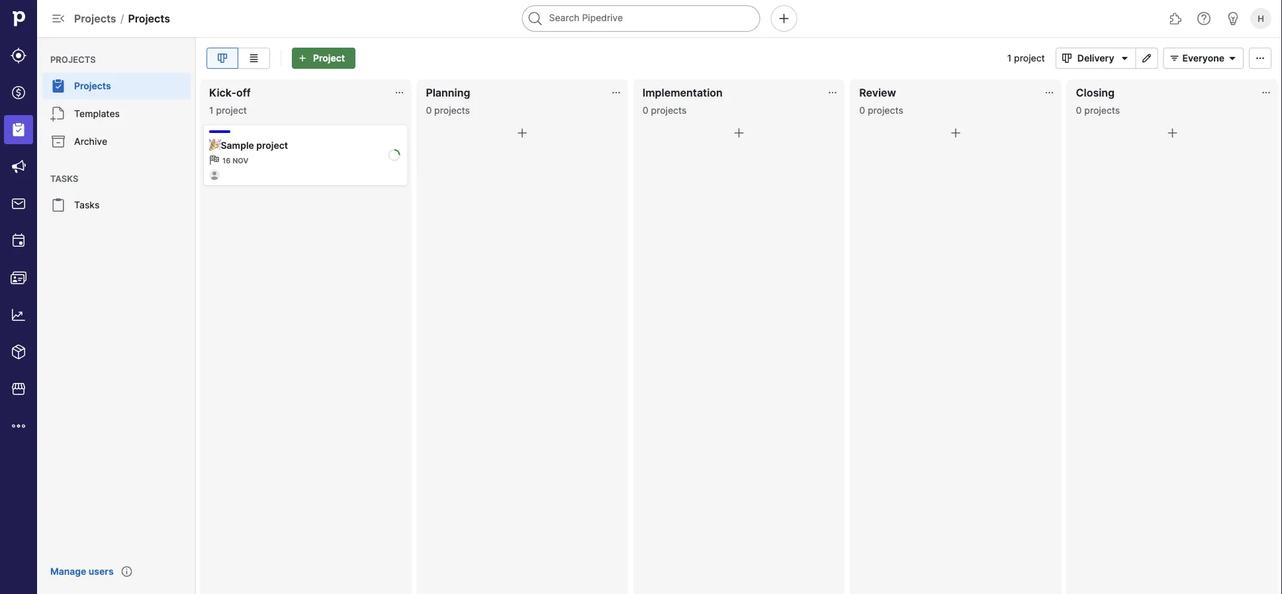Task type: vqa. For each thing, say whether or not it's contained in the screenshot.
Marketplace "ICON"
yes



Task type: describe. For each thing, give the bounding box(es) containing it.
sales assistant image
[[1225, 11, 1241, 26]]

projects for implementation
[[651, 105, 687, 116]]

color undefined image for tasks
[[50, 197, 66, 213]]

info image
[[122, 567, 132, 577]]

planning 0 projects
[[426, 86, 470, 116]]

1 inside kick-off 1 project
[[209, 105, 214, 116]]

review 0 projects
[[859, 86, 904, 116]]

home image
[[9, 9, 28, 28]]

h button
[[1248, 5, 1274, 32]]

menu containing projects
[[37, 37, 196, 595]]

color secondary rgba image
[[828, 87, 838, 98]]

campaigns image
[[11, 159, 26, 175]]

project inside kick-off 1 project
[[216, 105, 247, 116]]

manage
[[50, 566, 86, 578]]

0 vertical spatial project
[[1014, 53, 1045, 64]]

tasks inside "link"
[[74, 200, 100, 211]]

color secondary rgba image for planning
[[611, 87, 622, 98]]

manage users button
[[42, 560, 122, 584]]

implementation 0 projects
[[643, 86, 723, 116]]

off
[[236, 86, 251, 99]]

1 horizontal spatial project
[[256, 140, 288, 151]]

color primary image for planning
[[514, 125, 530, 141]]

color secondary rgba image for kick-off
[[394, 87, 405, 98]]

kick-
[[209, 86, 236, 99]]

quick add image
[[776, 11, 792, 26]]

everyone button
[[1164, 48, 1244, 69]]

color primary inverted image
[[295, 53, 311, 64]]

sample
[[221, 140, 254, 151]]

templates
[[74, 108, 120, 120]]

Search Pipedrive field
[[522, 5, 760, 32]]

projects / projects
[[74, 12, 170, 25]]

menu toggle image
[[50, 11, 66, 26]]

marketplace image
[[11, 381, 26, 397]]

list image
[[246, 53, 262, 64]]

templates link
[[42, 101, 191, 127]]

h
[[1258, 13, 1264, 24]]

products image
[[11, 344, 26, 360]]

0 for closing
[[1076, 105, 1082, 116]]

everyone
[[1183, 53, 1225, 64]]

sales inbox image
[[11, 196, 26, 212]]

🎉  sample project
[[209, 140, 288, 151]]

0 vertical spatial tasks
[[50, 173, 78, 184]]



Task type: locate. For each thing, give the bounding box(es) containing it.
deals image
[[11, 85, 26, 101]]

projects for planning
[[434, 105, 470, 116]]

color secondary image
[[209, 155, 220, 166]]

board image
[[215, 53, 230, 64]]

1 color secondary rgba image from the left
[[394, 87, 405, 98]]

nov
[[232, 157, 249, 165]]

1 vertical spatial tasks
[[74, 200, 100, 211]]

kick-off 1 project
[[209, 86, 251, 116]]

leads image
[[11, 48, 26, 64]]

project
[[313, 53, 345, 64]]

2 vertical spatial color undefined image
[[50, 197, 66, 213]]

0 horizontal spatial 1
[[209, 105, 214, 116]]

0 inside closing 0 projects
[[1076, 105, 1082, 116]]

projects down closing
[[1085, 105, 1120, 116]]

1 vertical spatial color undefined image
[[50, 134, 66, 150]]

2 color undefined image from the top
[[50, 134, 66, 150]]

projects down implementation
[[651, 105, 687, 116]]

color primary image inside everyone button
[[1225, 53, 1241, 64]]

🎉
[[209, 140, 218, 151]]

color primary image for review
[[948, 125, 964, 141]]

2 color secondary rgba image from the left
[[611, 87, 622, 98]]

edit board image
[[1139, 53, 1155, 64]]

color primary image for closing
[[1165, 125, 1181, 141]]

projects menu item
[[37, 73, 196, 99]]

menu item
[[0, 111, 37, 148]]

color secondary rgba image for closing
[[1261, 87, 1272, 98]]

1 project
[[1007, 53, 1045, 64]]

review
[[859, 86, 896, 99]]

projects for review
[[868, 105, 904, 116]]

0 vertical spatial color undefined image
[[50, 106, 66, 122]]

color undefined image
[[50, 78, 66, 94]]

menu
[[0, 0, 37, 595], [37, 37, 196, 595]]

0 for review
[[859, 105, 865, 116]]

projects
[[74, 12, 116, 25], [128, 12, 170, 25], [50, 54, 96, 65], [74, 80, 111, 92]]

4 color secondary rgba image from the left
[[1261, 87, 1272, 98]]

16 nov
[[222, 157, 249, 165]]

projects right / at left top
[[128, 12, 170, 25]]

color undefined image right sales inbox image
[[50, 197, 66, 213]]

projects image
[[11, 122, 26, 138]]

/
[[120, 12, 124, 25]]

insights image
[[11, 307, 26, 323]]

projects down review on the right top of the page
[[868, 105, 904, 116]]

1 vertical spatial project
[[216, 105, 247, 116]]

planning
[[426, 86, 470, 99]]

3 color undefined image from the top
[[50, 197, 66, 213]]

projects inside planning 0 projects
[[434, 105, 470, 116]]

1 horizontal spatial 1
[[1007, 53, 1012, 64]]

project right sample
[[256, 140, 288, 151]]

1 color undefined image from the top
[[50, 106, 66, 122]]

users
[[89, 566, 114, 578]]

0 inside implementation 0 projects
[[643, 105, 649, 116]]

0 vertical spatial 1
[[1007, 53, 1012, 64]]

3 0 from the left
[[859, 105, 865, 116]]

more image
[[11, 418, 26, 434]]

project down the kick-
[[216, 105, 247, 116]]

0 down planning
[[426, 105, 432, 116]]

projects inside review 0 projects
[[868, 105, 904, 116]]

manage users
[[50, 566, 114, 578]]

2 vertical spatial project
[[256, 140, 288, 151]]

quick help image
[[1196, 11, 1212, 26]]

color secondary rgba image
[[394, 87, 405, 98], [611, 87, 622, 98], [1044, 87, 1055, 98], [1261, 87, 1272, 98]]

0 horizontal spatial project
[[216, 105, 247, 116]]

1
[[1007, 53, 1012, 64], [209, 105, 214, 116]]

2 0 from the left
[[643, 105, 649, 116]]

projects for closing
[[1085, 105, 1120, 116]]

color undefined image for templates
[[50, 106, 66, 122]]

color undefined image left archive
[[50, 134, 66, 150]]

0 down implementation
[[643, 105, 649, 116]]

activities image
[[11, 233, 26, 249]]

0 down closing
[[1076, 105, 1082, 116]]

projects inside implementation 0 projects
[[651, 105, 687, 116]]

projects inside "link"
[[74, 80, 111, 92]]

archive link
[[42, 128, 191, 155]]

color undefined image down color undefined image on the top
[[50, 106, 66, 122]]

projects inside closing 0 projects
[[1085, 105, 1120, 116]]

2 projects from the left
[[651, 105, 687, 116]]

project button
[[292, 48, 356, 69]]

project left delivery button
[[1014, 53, 1045, 64]]

4 projects from the left
[[1085, 105, 1120, 116]]

16
[[222, 157, 231, 165]]

0 for planning
[[426, 105, 432, 116]]

0 inside review 0 projects
[[859, 105, 865, 116]]

delivery button
[[1056, 48, 1136, 69]]

projects link
[[42, 73, 191, 99]]

1 vertical spatial 1
[[209, 105, 214, 116]]

3 color secondary rgba image from the left
[[1044, 87, 1055, 98]]

1 projects from the left
[[434, 105, 470, 116]]

tasks link
[[42, 192, 191, 218]]

color primary image inside everyone button
[[1167, 53, 1183, 64]]

projects up templates
[[74, 80, 111, 92]]

closing 0 projects
[[1076, 86, 1120, 116]]

color primary image
[[1059, 53, 1075, 64], [1117, 53, 1133, 64], [1225, 53, 1241, 64], [731, 125, 747, 141]]

contacts image
[[11, 270, 26, 286]]

4 0 from the left
[[1076, 105, 1082, 116]]

color undefined image inside archive link
[[50, 134, 66, 150]]

0 for implementation
[[643, 105, 649, 116]]

closing
[[1076, 86, 1115, 99]]

project
[[1014, 53, 1045, 64], [216, 105, 247, 116], [256, 140, 288, 151]]

2 horizontal spatial project
[[1014, 53, 1045, 64]]

projects up color undefined image on the top
[[50, 54, 96, 65]]

color undefined image inside templates link
[[50, 106, 66, 122]]

projects
[[434, 105, 470, 116], [651, 105, 687, 116], [868, 105, 904, 116], [1085, 105, 1120, 116]]

projects down planning
[[434, 105, 470, 116]]

3 projects from the left
[[868, 105, 904, 116]]

color undefined image inside tasks "link"
[[50, 197, 66, 213]]

color undefined image for archive
[[50, 134, 66, 150]]

projects left / at left top
[[74, 12, 116, 25]]

1 0 from the left
[[426, 105, 432, 116]]

delivery
[[1078, 53, 1115, 64]]

0 down review on the right top of the page
[[859, 105, 865, 116]]

archive
[[74, 136, 107, 147]]

implementation
[[643, 86, 723, 99]]

0 inside planning 0 projects
[[426, 105, 432, 116]]

0
[[426, 105, 432, 116], [643, 105, 649, 116], [859, 105, 865, 116], [1076, 105, 1082, 116]]

tasks
[[50, 173, 78, 184], [74, 200, 100, 211]]

color secondary rgba image for review
[[1044, 87, 1055, 98]]

color undefined image
[[50, 106, 66, 122], [50, 134, 66, 150], [50, 197, 66, 213]]

color primary image
[[1167, 53, 1183, 64], [1253, 53, 1268, 64], [514, 125, 530, 141], [948, 125, 964, 141], [1165, 125, 1181, 141]]



